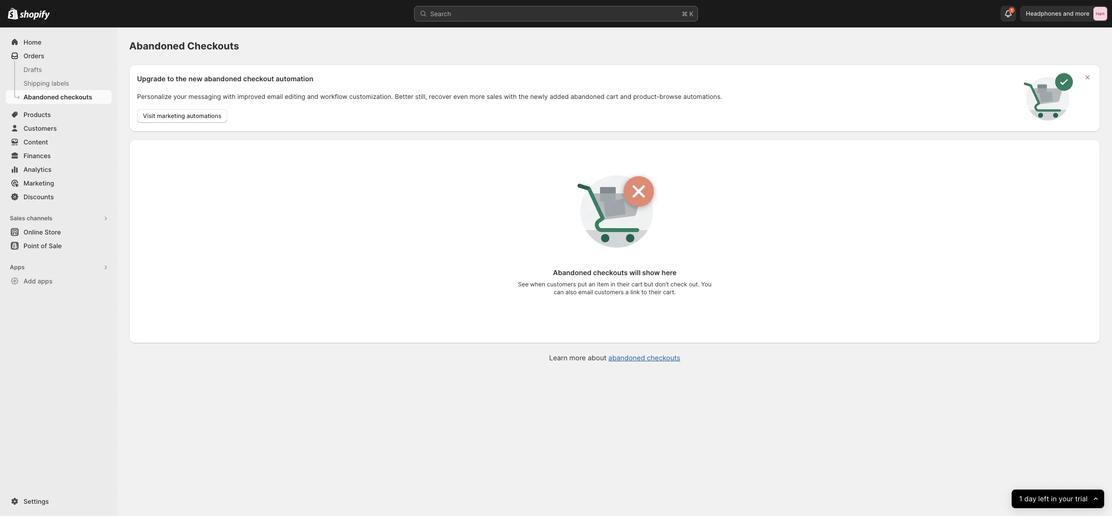 Task type: locate. For each thing, give the bounding box(es) containing it.
the left newly
[[519, 92, 529, 100]]

email left editing on the left top of page
[[267, 92, 283, 100]]

store
[[45, 228, 61, 236]]

customers up "can"
[[547, 281, 576, 288]]

0 vertical spatial abandoned
[[204, 74, 242, 83]]

1 left headphones on the right
[[1011, 8, 1013, 13]]

1 horizontal spatial customers
[[595, 288, 624, 296]]

checkouts for abandoned checkouts will show here see when customers put an item in their cart but don't check out. you can also email customers a link to their cart.
[[593, 268, 628, 277]]

abandoned up messaging
[[204, 74, 242, 83]]

1 inside dropdown button
[[1019, 494, 1023, 503]]

1 horizontal spatial their
[[649, 288, 662, 296]]

0 vertical spatial cart
[[607, 92, 619, 100]]

personalize your messaging with improved email editing and workflow customization. better still, recover even more sales with the newly added abandoned cart and product-browse automations.
[[137, 92, 722, 100]]

1 horizontal spatial with
[[504, 92, 517, 100]]

customers
[[547, 281, 576, 288], [595, 288, 624, 296]]

even
[[454, 92, 468, 100]]

cart
[[607, 92, 619, 100], [632, 281, 643, 288]]

marketing
[[24, 179, 54, 187]]

to inside abandoned checkouts will show here see when customers put an item in their cart but don't check out. you can also email customers a link to their cart.
[[642, 288, 647, 296]]

1 vertical spatial email
[[579, 288, 593, 296]]

1 vertical spatial abandoned
[[24, 93, 59, 101]]

orders link
[[6, 49, 112, 63]]

0 horizontal spatial abandoned
[[204, 74, 242, 83]]

new
[[188, 74, 202, 83]]

learn more about abandoned checkouts
[[549, 354, 681, 362]]

1 vertical spatial cart
[[632, 281, 643, 288]]

your inside '1 day left in your trial' dropdown button
[[1059, 494, 1074, 503]]

abandoned checkouts will show here see when customers put an item in their cart but don't check out. you can also email customers a link to their cart.
[[518, 268, 712, 296]]

1 horizontal spatial more
[[570, 354, 586, 362]]

2 horizontal spatial abandoned
[[609, 354, 645, 362]]

0 vertical spatial the
[[176, 74, 187, 83]]

item
[[597, 281, 609, 288]]

cart.
[[663, 288, 676, 296]]

product-
[[633, 92, 660, 100]]

to right upgrade
[[167, 74, 174, 83]]

0 vertical spatial in
[[611, 281, 616, 288]]

the
[[176, 74, 187, 83], [519, 92, 529, 100]]

with down upgrade to the new abandoned checkout automation at top
[[223, 92, 236, 100]]

k
[[690, 10, 694, 18]]

abandoned checkouts link
[[6, 90, 112, 104]]

email inside abandoned checkouts will show here see when customers put an item in their cart but don't check out. you can also email customers a link to their cart.
[[579, 288, 593, 296]]

day
[[1025, 494, 1037, 503]]

1
[[1011, 8, 1013, 13], [1019, 494, 1023, 503]]

their down 'but'
[[649, 288, 662, 296]]

checkouts
[[60, 93, 92, 101], [593, 268, 628, 277], [647, 354, 681, 362]]

1 vertical spatial abandoned
[[571, 92, 605, 100]]

newly
[[530, 92, 548, 100]]

1 horizontal spatial cart
[[632, 281, 643, 288]]

discounts link
[[6, 190, 112, 204]]

more right even
[[470, 92, 485, 100]]

and right headphones on the right
[[1063, 10, 1074, 17]]

point
[[24, 242, 39, 250]]

2 horizontal spatial abandoned
[[553, 268, 592, 277]]

in right left
[[1051, 494, 1057, 503]]

workflow
[[320, 92, 348, 100]]

with right the sales
[[504, 92, 517, 100]]

cart left product-
[[607, 92, 619, 100]]

in inside '1 day left in your trial' dropdown button
[[1051, 494, 1057, 503]]

content link
[[6, 135, 112, 149]]

more right learn
[[570, 354, 586, 362]]

shopify image
[[8, 8, 18, 20], [20, 10, 50, 20]]

0 vertical spatial abandoned
[[129, 40, 185, 52]]

0 horizontal spatial 1
[[1011, 8, 1013, 13]]

add
[[24, 277, 36, 285]]

abandoned
[[129, 40, 185, 52], [24, 93, 59, 101], [553, 268, 592, 277]]

drafts
[[24, 66, 42, 73]]

their up a
[[617, 281, 630, 288]]

0 vertical spatial checkouts
[[60, 93, 92, 101]]

the left new
[[176, 74, 187, 83]]

your left trial
[[1059, 494, 1074, 503]]

2 vertical spatial checkouts
[[647, 354, 681, 362]]

1 vertical spatial to
[[642, 288, 647, 296]]

marketing
[[157, 112, 185, 119]]

still,
[[415, 92, 427, 100]]

0 horizontal spatial to
[[167, 74, 174, 83]]

0 horizontal spatial with
[[223, 92, 236, 100]]

apps
[[10, 263, 25, 271]]

2 horizontal spatial more
[[1076, 10, 1090, 17]]

your up the visit marketing automations
[[173, 92, 187, 100]]

cart inside abandoned checkouts will show here see when customers put an item in their cart but don't check out. you can also email customers a link to their cart.
[[632, 281, 643, 288]]

1 vertical spatial your
[[1059, 494, 1074, 503]]

1 horizontal spatial to
[[642, 288, 647, 296]]

and
[[1063, 10, 1074, 17], [307, 92, 318, 100], [620, 92, 632, 100]]

2 horizontal spatial and
[[1063, 10, 1074, 17]]

link
[[631, 288, 640, 296]]

0 horizontal spatial more
[[470, 92, 485, 100]]

checkouts
[[187, 40, 239, 52]]

finances
[[24, 152, 51, 160]]

orders
[[24, 52, 44, 60]]

1 vertical spatial the
[[519, 92, 529, 100]]

and left product-
[[620, 92, 632, 100]]

in right item on the bottom of page
[[611, 281, 616, 288]]

more left headphones and more "icon"
[[1076, 10, 1090, 17]]

abandoned inside abandoned checkouts link
[[24, 93, 59, 101]]

1 for 1 day left in your trial
[[1019, 494, 1023, 503]]

shipping labels link
[[6, 76, 112, 90]]

email
[[267, 92, 283, 100], [579, 288, 593, 296]]

abandoned for abandoned checkouts
[[24, 93, 59, 101]]

0 horizontal spatial in
[[611, 281, 616, 288]]

1 vertical spatial 1
[[1019, 494, 1023, 503]]

with
[[223, 92, 236, 100], [504, 92, 517, 100]]

0 vertical spatial email
[[267, 92, 283, 100]]

abandoned up put in the bottom of the page
[[553, 268, 592, 277]]

upgrade to the new abandoned checkout automation
[[137, 74, 313, 83]]

email down put in the bottom of the page
[[579, 288, 593, 296]]

0 vertical spatial customers
[[547, 281, 576, 288]]

0 vertical spatial your
[[173, 92, 187, 100]]

2 vertical spatial abandoned
[[553, 268, 592, 277]]

put
[[578, 281, 587, 288]]

add apps
[[24, 277, 52, 285]]

and right editing on the left top of page
[[307, 92, 318, 100]]

1 vertical spatial checkouts
[[593, 268, 628, 277]]

better
[[395, 92, 414, 100]]

see
[[518, 281, 529, 288]]

0 horizontal spatial checkouts
[[60, 93, 92, 101]]

1 horizontal spatial email
[[579, 288, 593, 296]]

in
[[611, 281, 616, 288], [1051, 494, 1057, 503]]

0 vertical spatial to
[[167, 74, 174, 83]]

1 horizontal spatial checkouts
[[593, 268, 628, 277]]

0 horizontal spatial abandoned
[[24, 93, 59, 101]]

to
[[167, 74, 174, 83], [642, 288, 647, 296]]

also
[[566, 288, 577, 296]]

sales
[[10, 214, 25, 222]]

0 horizontal spatial email
[[267, 92, 283, 100]]

cart up link
[[632, 281, 643, 288]]

1 horizontal spatial abandoned
[[129, 40, 185, 52]]

abandoned up upgrade
[[129, 40, 185, 52]]

settings
[[24, 497, 49, 505]]

1 vertical spatial in
[[1051, 494, 1057, 503]]

2 with from the left
[[504, 92, 517, 100]]

0 vertical spatial their
[[617, 281, 630, 288]]

abandoned checkouts link
[[609, 354, 681, 362]]

personalize
[[137, 92, 172, 100]]

to down 'but'
[[642, 288, 647, 296]]

abandoned right added
[[571, 92, 605, 100]]

their
[[617, 281, 630, 288], [649, 288, 662, 296]]

0 vertical spatial 1
[[1011, 8, 1013, 13]]

2 vertical spatial abandoned
[[609, 354, 645, 362]]

0 horizontal spatial cart
[[607, 92, 619, 100]]

more
[[1076, 10, 1090, 17], [470, 92, 485, 100], [570, 354, 586, 362]]

1 horizontal spatial and
[[620, 92, 632, 100]]

1 horizontal spatial shopify image
[[20, 10, 50, 20]]

1 inside dropdown button
[[1011, 8, 1013, 13]]

2 horizontal spatial checkouts
[[647, 354, 681, 362]]

1 horizontal spatial your
[[1059, 494, 1074, 503]]

shipping labels
[[24, 79, 69, 87]]

1 vertical spatial customers
[[595, 288, 624, 296]]

1 left day
[[1019, 494, 1023, 503]]

abandoned right the about
[[609, 354, 645, 362]]

abandoned
[[204, 74, 242, 83], [571, 92, 605, 100], [609, 354, 645, 362]]

0 vertical spatial more
[[1076, 10, 1090, 17]]

an
[[589, 281, 595, 288]]

headphones and more image
[[1094, 7, 1108, 21]]

1 horizontal spatial in
[[1051, 494, 1057, 503]]

abandoned inside abandoned checkouts will show here see when customers put an item in their cart but don't check out. you can also email customers a link to their cart.
[[553, 268, 592, 277]]

customers down item on the bottom of page
[[595, 288, 624, 296]]

1 horizontal spatial 1
[[1019, 494, 1023, 503]]

finances link
[[6, 149, 112, 163]]

checkouts inside abandoned checkouts will show here see when customers put an item in their cart but don't check out. you can also email customers a link to their cart.
[[593, 268, 628, 277]]

abandoned down shipping
[[24, 93, 59, 101]]



Task type: vqa. For each thing, say whether or not it's contained in the screenshot.
dialog
no



Task type: describe. For each thing, give the bounding box(es) containing it.
customization.
[[349, 92, 393, 100]]

learn
[[549, 354, 568, 362]]

0 horizontal spatial shopify image
[[8, 8, 18, 20]]

channels
[[27, 214, 52, 222]]

automations.
[[684, 92, 722, 100]]

sale
[[49, 242, 62, 250]]

customers
[[24, 124, 57, 132]]

checkout
[[243, 74, 274, 83]]

1 button
[[1001, 6, 1016, 22]]

editing
[[285, 92, 305, 100]]

when
[[530, 281, 545, 288]]

0 horizontal spatial and
[[307, 92, 318, 100]]

1 vertical spatial their
[[649, 288, 662, 296]]

online
[[24, 228, 43, 236]]

drafts link
[[6, 63, 112, 76]]

online store
[[24, 228, 61, 236]]

visit
[[143, 112, 155, 119]]

point of sale
[[24, 242, 62, 250]]

but
[[644, 281, 654, 288]]

analytics
[[24, 165, 52, 173]]

1 with from the left
[[223, 92, 236, 100]]

abandoned checkouts
[[24, 93, 92, 101]]

a
[[626, 288, 629, 296]]

abandoned checkout image image
[[1024, 72, 1073, 121]]

visit marketing automations button
[[137, 109, 227, 123]]

can
[[554, 288, 564, 296]]

home link
[[6, 35, 112, 49]]

1 for 1
[[1011, 8, 1013, 13]]

customers link
[[6, 121, 112, 135]]

products link
[[6, 108, 112, 121]]

abandoned for abandoned checkouts
[[129, 40, 185, 52]]

visit marketing automations
[[143, 112, 222, 119]]

about
[[588, 354, 607, 362]]

will
[[630, 268, 641, 277]]

here
[[662, 268, 677, 277]]

analytics link
[[6, 163, 112, 176]]

point of sale button
[[0, 239, 118, 253]]

abandoned checkouts
[[129, 40, 239, 52]]

0 horizontal spatial customers
[[547, 281, 576, 288]]

0 horizontal spatial your
[[173, 92, 187, 100]]

point of sale link
[[6, 239, 112, 253]]

sales channels
[[10, 214, 52, 222]]

sales
[[487, 92, 502, 100]]

improved
[[237, 92, 265, 100]]

show
[[642, 268, 660, 277]]

apps
[[38, 277, 52, 285]]

labels
[[51, 79, 69, 87]]

⌘
[[682, 10, 688, 18]]

add apps button
[[6, 274, 112, 288]]

online store button
[[0, 225, 118, 239]]

automations
[[187, 112, 222, 119]]

out.
[[689, 281, 700, 288]]

0 horizontal spatial their
[[617, 281, 630, 288]]

in inside abandoned checkouts will show here see when customers put an item in their cart but don't check out. you can also email customers a link to their cart.
[[611, 281, 616, 288]]

products
[[24, 111, 51, 118]]

0 horizontal spatial the
[[176, 74, 187, 83]]

sales channels button
[[6, 212, 112, 225]]

⌘ k
[[682, 10, 694, 18]]

home
[[24, 38, 41, 46]]

shipping
[[24, 79, 50, 87]]

1 horizontal spatial the
[[519, 92, 529, 100]]

search
[[430, 10, 451, 18]]

check
[[671, 281, 687, 288]]

marketing link
[[6, 176, 112, 190]]

discounts
[[24, 193, 54, 201]]

recover
[[429, 92, 452, 100]]

1 day left in your trial button
[[1012, 490, 1105, 508]]

1 day left in your trial
[[1019, 494, 1088, 503]]

trial
[[1075, 494, 1088, 503]]

headphones
[[1026, 10, 1062, 17]]

1 vertical spatial more
[[470, 92, 485, 100]]

added
[[550, 92, 569, 100]]

checkouts for abandoned checkouts
[[60, 93, 92, 101]]

messaging
[[189, 92, 221, 100]]

settings link
[[6, 495, 112, 508]]

online store link
[[6, 225, 112, 239]]

upgrade
[[137, 74, 166, 83]]

2 vertical spatial more
[[570, 354, 586, 362]]

apps button
[[6, 260, 112, 274]]

browse
[[660, 92, 682, 100]]

automation
[[276, 74, 313, 83]]

headphones and more
[[1026, 10, 1090, 17]]

don't
[[655, 281, 669, 288]]

content
[[24, 138, 48, 146]]

you
[[701, 281, 712, 288]]

1 horizontal spatial abandoned
[[571, 92, 605, 100]]



